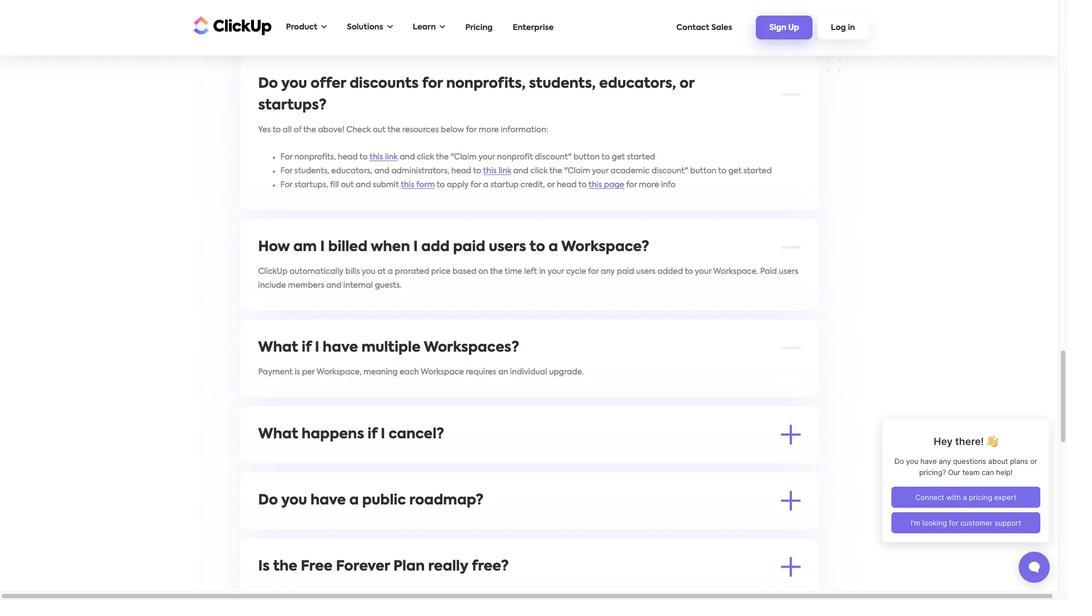 Task type: locate. For each thing, give the bounding box(es) containing it.
this link link up submit
[[370, 153, 398, 161]]

price
[[431, 268, 451, 275]]

0 vertical spatial do
[[258, 77, 278, 91]]

do down immediately.
[[258, 494, 278, 508]]

cancel
[[311, 455, 337, 463]]

users right paid
[[779, 268, 799, 275]]

1 horizontal spatial started
[[744, 167, 772, 175]]

head down check in the left of the page
[[338, 153, 358, 161]]

1 horizontal spatial get
[[729, 167, 742, 175]]

add
[[421, 240, 450, 254]]

a left trial.
[[392, 587, 397, 595]]

to inside we have a 100% satisfaction guarantee. if for any reason, you're not satisfied with your purchase, simply let us know within 30 days and we'll be happy to issue you a full refund.
[[296, 18, 305, 25]]

apply
[[447, 181, 469, 189]]

this link link for for nonprofits, head to
[[370, 153, 398, 161]]

have
[[273, 4, 291, 11], [323, 341, 358, 355], [311, 494, 346, 508]]

educators, inside do you offer discounts for nonprofits, students, educators, or startups?
[[599, 77, 676, 91]]

1 vertical spatial do
[[258, 494, 278, 508]]

1 horizontal spatial educators,
[[599, 77, 676, 91]]

0 vertical spatial out
[[373, 126, 386, 134]]

an right offers at the left bottom of the page
[[525, 587, 535, 595]]

2 vertical spatial more
[[350, 587, 370, 595]]

when
[[371, 240, 410, 254]]

we
[[258, 4, 271, 11], [258, 521, 271, 529]]

1 vertical spatial an
[[525, 587, 535, 595]]

1 horizontal spatial students,
[[529, 77, 596, 91]]

a up guests.
[[388, 268, 393, 275]]

we up be
[[258, 4, 271, 11]]

1 vertical spatial at
[[339, 455, 347, 463]]

forever up than
[[336, 560, 390, 574]]

you right bills
[[362, 268, 376, 275]]

discount" up for students, educators, and administrators, head to this link and click the "claim your academic discount" button to get started
[[535, 153, 572, 161]]

more left the 'info'
[[639, 181, 659, 189]]

enterprise
[[513, 24, 554, 31]]

for inside do you offer discounts for nonprofits, students, educators, or startups?
[[422, 77, 443, 91]]

1 horizontal spatial any
[[601, 268, 615, 275]]

it
[[372, 521, 377, 529]]

how
[[258, 240, 290, 254]]

0 vertical spatial get
[[612, 153, 625, 161]]

1 horizontal spatial out
[[373, 126, 386, 134]]

1 vertical spatial forever
[[452, 587, 481, 595]]

you inside we have a 100% satisfaction guarantee. if for any reason, you're not satisfied with your purchase, simply let us know within 30 days and we'll be happy to issue you a full refund.
[[327, 18, 341, 25]]

click
[[417, 153, 434, 161], [530, 167, 548, 175]]

and up the "administrators,"
[[400, 153, 415, 161]]

is left "per"
[[295, 368, 300, 376]]

2 we from the top
[[258, 521, 271, 529]]

a up can
[[349, 494, 359, 508]]

what up payment
[[258, 341, 298, 355]]

0 horizontal spatial is
[[295, 368, 300, 376]]

include
[[258, 282, 286, 289]]

of right all
[[294, 126, 302, 134]]

0 horizontal spatial button
[[574, 153, 600, 161]]

forever
[[336, 560, 390, 574], [452, 587, 481, 595]]

100%
[[300, 4, 321, 11]]

meaning
[[364, 368, 398, 376]]

1 vertical spatial have
[[323, 341, 358, 355]]

more up the for nonprofits, head to this link and click the "claim your nonprofit discount" button to get started
[[479, 126, 499, 134]]

paid down workspace?
[[617, 268, 634, 275]]

any
[[434, 4, 448, 11], [601, 268, 615, 275]]

0 horizontal spatial paid
[[453, 240, 485, 254]]

contact sales
[[677, 24, 732, 31]]

0 horizontal spatial of
[[294, 126, 302, 134]]

1 vertical spatial plan
[[483, 587, 499, 595]]

you right unless at the right of page
[[688, 455, 701, 463]]

0 horizontal spatial discount"
[[535, 153, 572, 161]]

we inside we have a 100% satisfaction guarantee. if for any reason, you're not satisfied with your purchase, simply let us know within 30 days and we'll be happy to issue you a full refund.
[[258, 4, 271, 11]]

"claim up apply
[[451, 153, 477, 161]]

at right cancel
[[339, 455, 347, 463]]

1 vertical spatial link
[[499, 167, 511, 175]]

0 vertical spatial head
[[338, 153, 358, 161]]

1 vertical spatial what
[[258, 428, 298, 442]]

0 vertical spatial we
[[258, 4, 271, 11]]

any down workspace?
[[601, 268, 615, 275]]

button
[[574, 153, 600, 161], [690, 167, 717, 175]]

for right if
[[421, 4, 432, 11]]

until
[[536, 455, 553, 463]]

for down academic
[[626, 181, 637, 189]]

0 vertical spatial nonprofits,
[[446, 77, 526, 91]]

for right "cycle"
[[588, 268, 599, 275]]

0 horizontal spatial at
[[339, 455, 347, 463]]

functionality
[[613, 587, 662, 595]]

this left page
[[589, 181, 602, 189]]

you left do,
[[409, 455, 423, 463]]

0 horizontal spatial in
[[539, 268, 546, 275]]

0 vertical spatial more
[[479, 126, 499, 134]]

1 horizontal spatial free
[[434, 587, 450, 595]]

happy
[[270, 18, 295, 25]]

your left workspace.
[[695, 268, 712, 275]]

forever down really
[[452, 587, 481, 595]]

1 horizontal spatial paid
[[617, 268, 634, 275]]

of right level
[[603, 587, 611, 595]]

an
[[498, 368, 508, 376], [525, 587, 535, 595]]

2 vertical spatial of
[[603, 587, 611, 595]]

have up we certainly do! you can find it here .
[[311, 494, 346, 508]]

0 horizontal spatial forever
[[336, 560, 390, 574]]

0 horizontal spatial more
[[350, 587, 370, 595]]

2 horizontal spatial users
[[779, 268, 799, 275]]

a up clickup automatically bills you at a prorated price based on the time left in your cycle for any paid users added to your workspace. paid users include members and internal guests.
[[549, 240, 558, 254]]

more
[[479, 126, 499, 134], [639, 181, 659, 189], [350, 587, 370, 595]]

resources
[[402, 126, 439, 134]]

this link link up startup
[[483, 167, 511, 175]]

nonprofit
[[497, 153, 533, 161]]

1 what from the top
[[258, 341, 298, 355]]

guests.
[[375, 282, 402, 289]]

startups?
[[258, 99, 327, 113]]

users up time
[[489, 240, 526, 254]]

0 vertical spatial have
[[273, 4, 291, 11]]

discounts
[[350, 77, 419, 91]]

1 vertical spatial is
[[309, 587, 314, 595]]

automatically
[[290, 268, 344, 275]]

for for for nonprofits, head to this link and click the "claim your nonprofit discount" button to get started
[[280, 153, 293, 161]]

0 horizontal spatial plan
[[393, 560, 425, 574]]

paid up based on the left of the page
[[453, 240, 485, 254]]

what up you're
[[258, 428, 298, 442]]

cycle,
[[639, 455, 661, 463]]

i up workspace,
[[315, 341, 319, 355]]

you inside clickup automatically bills you at a prorated price based on the time left in your cycle for any paid users added to your workspace. paid users include members and internal guests.
[[362, 268, 376, 275]]

of inside for sure! this is so much more than a trial. the free forever plan offers an unmatched level of functionality compared to other "freemium"
[[603, 587, 611, 595]]

1 vertical spatial or
[[547, 181, 555, 189]]

free up so
[[301, 560, 333, 574]]

of right end
[[586, 455, 594, 463]]

to inside for sure! this is so much more than a trial. the free forever plan offers an unmatched level of functionality compared to other "freemium"
[[706, 587, 714, 595]]

you up startups?
[[281, 77, 307, 91]]

2 horizontal spatial head
[[557, 181, 577, 189]]

1 horizontal spatial this link link
[[483, 167, 511, 175]]

we have a 100% satisfaction guarantee. if for any reason, you're not satisfied with your purchase, simply let us know within 30 days and we'll be happy to issue you a full refund.
[[258, 4, 792, 25]]

if up the anytime!
[[368, 428, 377, 442]]

you inside do you offer discounts for nonprofits, students, educators, or startups?
[[281, 77, 307, 91]]

0 vertical spatial started
[[627, 153, 655, 161]]

any left the reason,
[[434, 4, 448, 11]]

0 vertical spatial button
[[574, 153, 600, 161]]

have up workspace,
[[323, 341, 358, 355]]

1 horizontal spatial an
[[525, 587, 535, 595]]

at for billed
[[377, 268, 386, 275]]

days
[[738, 4, 756, 11]]

0 vertical spatial any
[[434, 4, 448, 11]]

head right "credit,"
[[557, 181, 577, 189]]

plan
[[487, 455, 504, 463]]

1 do from the top
[[258, 77, 278, 91]]

and inside we have a 100% satisfaction guarantee. if for any reason, you're not satisfied with your purchase, simply let us know within 30 days and we'll be happy to issue you a full refund.
[[758, 4, 773, 11]]

2 horizontal spatial of
[[603, 587, 611, 595]]

0 horizontal spatial head
[[338, 153, 358, 161]]

1 horizontal spatial at
[[377, 268, 386, 275]]

1 horizontal spatial "claim
[[564, 167, 590, 175]]

to
[[296, 18, 305, 25], [273, 126, 281, 134], [360, 153, 368, 161], [602, 153, 610, 161], [473, 167, 481, 175], [718, 167, 727, 175], [437, 181, 445, 189], [579, 181, 587, 189], [530, 240, 545, 254], [685, 268, 693, 275], [301, 455, 309, 463], [733, 455, 741, 463], [706, 587, 714, 595]]

plan left offers at the left bottom of the page
[[483, 587, 499, 595]]

0 horizontal spatial click
[[417, 153, 434, 161]]

below
[[441, 126, 464, 134]]

for up resources
[[422, 77, 443, 91]]

and left submit
[[356, 181, 371, 189]]

be
[[258, 18, 268, 25]]

free right the
[[434, 587, 450, 595]]

1 horizontal spatial in
[[848, 24, 855, 32]]

at
[[377, 268, 386, 275], [339, 455, 347, 463]]

0 horizontal spatial if
[[302, 341, 311, 355]]

you're
[[480, 4, 503, 11]]

at inside clickup automatically bills you at a prorated price based on the time left in your cycle for any paid users added to your workspace. paid users include members and internal guests.
[[377, 268, 386, 275]]

plan up trial.
[[393, 560, 425, 574]]

have up happy
[[273, 4, 291, 11]]

1 vertical spatial paid
[[617, 268, 634, 275]]

at inside you're free to cancel at anytime! when you do, your current plan will last until the end of your billing cycle, unless you choose to downgrade immediately.
[[339, 455, 347, 463]]

or inside do you offer discounts for nonprofits, students, educators, or startups?
[[680, 77, 694, 91]]

in
[[848, 24, 855, 32], [539, 268, 546, 275]]

this
[[370, 153, 383, 161], [483, 167, 497, 175], [401, 181, 414, 189], [589, 181, 602, 189]]

free
[[301, 560, 333, 574], [434, 587, 450, 595]]

this link link
[[370, 153, 398, 161], [483, 167, 511, 175]]

payment
[[258, 368, 293, 376]]

product
[[286, 23, 318, 31]]

1 vertical spatial students,
[[295, 167, 329, 175]]

more left than
[[350, 587, 370, 595]]

out
[[373, 126, 386, 134], [341, 181, 354, 189]]

within
[[701, 4, 725, 11]]

do for do you have a public roadmap?
[[258, 494, 278, 508]]

i right am
[[320, 240, 325, 254]]

contact sales button
[[671, 18, 738, 37]]

we left the certainly
[[258, 521, 271, 529]]

a inside clickup automatically bills you at a prorated price based on the time left in your cycle for any paid users added to your workspace. paid users include members and internal guests.
[[388, 268, 393, 275]]

0 horizontal spatial out
[[341, 181, 354, 189]]

and down nonprofit at the top left of the page
[[513, 167, 529, 175]]

do for do you offer discounts for nonprofits, students, educators, or startups?
[[258, 77, 278, 91]]

1 horizontal spatial nonprofits,
[[446, 77, 526, 91]]

offers
[[501, 587, 523, 595]]

at for i
[[339, 455, 347, 463]]

0 vertical spatial educators,
[[599, 77, 676, 91]]

is
[[295, 368, 300, 376], [309, 587, 314, 595]]

1 vertical spatial free
[[434, 587, 450, 595]]

at up guests.
[[377, 268, 386, 275]]

yes to all of the above! check out the resources below for more information:
[[258, 126, 548, 134]]

for
[[280, 153, 293, 161], [280, 167, 293, 175], [280, 181, 293, 189], [258, 587, 270, 595]]

do inside do you offer discounts for nonprofits, students, educators, or startups?
[[258, 77, 278, 91]]

your inside we have a 100% satisfaction guarantee. if for any reason, you're not satisfied with your purchase, simply let us know within 30 days and we'll be happy to issue you a full refund.
[[573, 4, 589, 11]]

log
[[831, 24, 846, 32]]

2 horizontal spatial more
[[639, 181, 659, 189]]

to inside clickup automatically bills you at a prorated price based on the time left in your cycle for any paid users added to your workspace. paid users include members and internal guests.
[[685, 268, 693, 275]]

2 what from the top
[[258, 428, 298, 442]]

for right apply
[[471, 181, 481, 189]]

"claim
[[451, 153, 477, 161], [564, 167, 590, 175]]

2 vertical spatial head
[[557, 181, 577, 189]]

any inside we have a 100% satisfaction guarantee. if for any reason, you're not satisfied with your purchase, simply let us know within 30 days and we'll be happy to issue you a full refund.
[[434, 4, 448, 11]]

product button
[[280, 16, 333, 39]]

the
[[418, 587, 432, 595]]

do up startups?
[[258, 77, 278, 91]]

discount" up the 'info'
[[652, 167, 688, 175]]

0 horizontal spatial an
[[498, 368, 508, 376]]

out right check in the left of the page
[[373, 126, 386, 134]]

this link link for for students, educators, and administrators, head to
[[483, 167, 511, 175]]

based
[[453, 268, 477, 275]]

0 horizontal spatial educators,
[[331, 167, 372, 175]]

your up this page link
[[592, 167, 609, 175]]

and left we'll
[[758, 4, 773, 11]]

roadmap?
[[409, 494, 484, 508]]

immediately.
[[258, 469, 308, 477]]

1 we from the top
[[258, 4, 271, 11]]

link up startup
[[499, 167, 511, 175]]

2 do from the top
[[258, 494, 278, 508]]

i
[[320, 240, 325, 254], [413, 240, 418, 254], [315, 341, 319, 355], [381, 428, 385, 442]]

head up apply
[[451, 167, 471, 175]]

sure!
[[272, 587, 290, 595]]

0 vertical spatial what
[[258, 341, 298, 355]]

information:
[[501, 126, 548, 134]]

this form link
[[401, 181, 435, 189]]

do you have a public roadmap?
[[258, 494, 484, 508]]

"claim up this page link
[[564, 167, 590, 175]]

1 horizontal spatial is
[[309, 587, 314, 595]]

an right requires
[[498, 368, 508, 376]]

purchase,
[[591, 4, 629, 11]]

1 vertical spatial this link link
[[483, 167, 511, 175]]

1 vertical spatial of
[[586, 455, 594, 463]]

0 vertical spatial click
[[417, 153, 434, 161]]

1 horizontal spatial users
[[636, 268, 656, 275]]

and down automatically
[[326, 282, 341, 289]]

workspace?
[[561, 240, 649, 254]]

requires
[[466, 368, 496, 376]]

0 vertical spatial "claim
[[451, 153, 477, 161]]

1 vertical spatial any
[[601, 268, 615, 275]]

click up "credit,"
[[530, 167, 548, 175]]

0 horizontal spatial nonprofits,
[[295, 153, 336, 161]]

users left added
[[636, 268, 656, 275]]

and up submit
[[374, 167, 390, 175]]

students, inside do you offer discounts for nonprofits, students, educators, or startups?
[[529, 77, 596, 91]]

1 vertical spatial click
[[530, 167, 548, 175]]

out right fill
[[341, 181, 354, 189]]

multiple
[[362, 341, 421, 355]]

you
[[327, 18, 341, 25], [281, 77, 307, 91], [362, 268, 376, 275], [409, 455, 423, 463], [688, 455, 701, 463], [281, 494, 307, 508]]

click up the "administrators,"
[[417, 153, 434, 161]]

0 vertical spatial in
[[848, 24, 855, 32]]

forever inside for sure! this is so much more than a trial. the free forever plan offers an unmatched level of functionality compared to other "freemium"
[[452, 587, 481, 595]]

1 vertical spatial if
[[368, 428, 377, 442]]

we certainly do! you can find it here .
[[258, 521, 398, 529]]

here
[[379, 521, 396, 529]]

if up "per"
[[302, 341, 311, 355]]

0 horizontal spatial this link link
[[370, 153, 398, 161]]

0 vertical spatial or
[[680, 77, 694, 91]]

in right the log
[[848, 24, 855, 32]]

for inside for sure! this is so much more than a trial. the free forever plan offers an unmatched level of functionality compared to other "freemium"
[[258, 587, 270, 595]]

is left so
[[309, 587, 314, 595]]

a left 100%
[[293, 4, 299, 11]]

your right with
[[573, 4, 589, 11]]

head
[[338, 153, 358, 161], [451, 167, 471, 175], [557, 181, 577, 189]]

link up submit
[[385, 153, 398, 161]]

1 vertical spatial in
[[539, 268, 546, 275]]

in right left
[[539, 268, 546, 275]]

0 horizontal spatial any
[[434, 4, 448, 11]]

last
[[520, 455, 534, 463]]

unless
[[663, 455, 686, 463]]

what for what happens if i cancel?
[[258, 428, 298, 442]]

you right the issue
[[327, 18, 341, 25]]

the inside you're free to cancel at anytime! when you do, your current plan will last until the end of your billing cycle, unless you choose to downgrade immediately.
[[555, 455, 567, 463]]

this up submit
[[370, 153, 383, 161]]



Task type: vqa. For each thing, say whether or not it's contained in the screenshot.
"&" within the lead & cycle time button
no



Task type: describe. For each thing, give the bounding box(es) containing it.
1 vertical spatial educators,
[[331, 167, 372, 175]]

1 horizontal spatial link
[[499, 167, 511, 175]]

1 horizontal spatial discount"
[[652, 167, 688, 175]]

cycle
[[566, 268, 586, 275]]

credit,
[[521, 181, 545, 189]]

startups,
[[295, 181, 328, 189]]

is the free forever plan really free?
[[258, 560, 509, 574]]

anytime!
[[349, 455, 383, 463]]

i left add
[[413, 240, 418, 254]]

for sure! this is so much more than a trial. the free forever plan offers an unmatched level of functionality compared to other "freemium"
[[258, 587, 783, 600]]

other
[[716, 587, 737, 595]]

clickup automatically bills you at a prorated price based on the time left in your cycle for any paid users added to your workspace. paid users include members and internal guests.
[[258, 268, 799, 289]]

paid
[[760, 268, 777, 275]]

time
[[505, 268, 522, 275]]

for for for startups, fill out and submit this form to apply for a startup credit, or head to this page for more info
[[280, 181, 293, 189]]

0 horizontal spatial "claim
[[451, 153, 477, 161]]

not
[[505, 4, 518, 11]]

individual
[[510, 368, 547, 376]]

really
[[428, 560, 468, 574]]

contact
[[677, 24, 710, 31]]

fill
[[330, 181, 339, 189]]

workspaces?
[[424, 341, 519, 355]]

if
[[414, 4, 419, 11]]

1 vertical spatial "claim
[[564, 167, 590, 175]]

workspace.
[[713, 268, 758, 275]]

you up the certainly
[[281, 494, 307, 508]]

is inside for sure! this is so much more than a trial. the free forever plan offers an unmatched level of functionality compared to other "freemium"
[[309, 587, 314, 595]]

each
[[400, 368, 419, 376]]

issue
[[307, 18, 325, 25]]

and inside clickup automatically bills you at a prorated price based on the time left in your cycle for any paid users added to your workspace. paid users include members and internal guests.
[[326, 282, 341, 289]]

much
[[326, 587, 348, 595]]

happens
[[302, 428, 364, 442]]

left
[[524, 268, 537, 275]]

solutions
[[347, 23, 383, 31]]

satisfaction
[[323, 4, 368, 11]]

1 horizontal spatial if
[[368, 428, 377, 442]]

full
[[350, 18, 361, 25]]

for inside we have a 100% satisfaction guarantee. if for any reason, you're not satisfied with your purchase, simply let us know within 30 days and we'll be happy to issue you a full refund.
[[421, 4, 432, 11]]

we for we have a 100% satisfaction guarantee. if for any reason, you're not satisfied with your purchase, simply let us know within 30 days and we'll be happy to issue you a full refund.
[[258, 4, 271, 11]]

learn button
[[407, 16, 451, 39]]

your right do,
[[439, 455, 455, 463]]

simply
[[631, 4, 655, 11]]

what for what if i have multiple workspaces?
[[258, 341, 298, 355]]

public
[[362, 494, 406, 508]]

0 horizontal spatial or
[[547, 181, 555, 189]]

in inside clickup automatically bills you at a prorated price based on the time left in your cycle for any paid users added to your workspace. paid users include members and internal guests.
[[539, 268, 546, 275]]

your left nonprofit at the top left of the page
[[479, 153, 495, 161]]

0 horizontal spatial started
[[627, 153, 655, 161]]

have inside we have a 100% satisfaction guarantee. if for any reason, you're not satisfied with your purchase, simply let us know within 30 days and we'll be happy to issue you a full refund.
[[273, 4, 291, 11]]

up
[[788, 24, 799, 32]]

sales
[[711, 24, 732, 31]]

startup
[[490, 181, 519, 189]]

0 vertical spatial paid
[[453, 240, 485, 254]]

this page link
[[589, 181, 624, 189]]

0 vertical spatial if
[[302, 341, 311, 355]]

1 horizontal spatial head
[[451, 167, 471, 175]]

1 vertical spatial more
[[639, 181, 659, 189]]

this
[[292, 587, 307, 595]]

per
[[302, 368, 315, 376]]

1 vertical spatial out
[[341, 181, 354, 189]]

all
[[283, 126, 292, 134]]

what if i have multiple workspaces?
[[258, 341, 519, 355]]

plan inside for sure! this is so much more than a trial. the free forever plan offers an unmatched level of functionality compared to other "freemium"
[[483, 587, 499, 595]]

2 vertical spatial have
[[311, 494, 346, 508]]

1 vertical spatial started
[[744, 167, 772, 175]]

this left form
[[401, 181, 414, 189]]

1 horizontal spatial more
[[479, 126, 499, 134]]

1 vertical spatial get
[[729, 167, 742, 175]]

0 vertical spatial link
[[385, 153, 398, 161]]

we'll
[[775, 4, 792, 11]]

do you offer discounts for nonprofits, students, educators, or startups?
[[258, 77, 694, 113]]

can
[[339, 521, 353, 529]]

for for for sure! this is so much more than a trial. the free forever plan offers an unmatched level of functionality compared to other "freemium"
[[258, 587, 270, 595]]

any inside clickup automatically bills you at a prorated price based on the time left in your cycle for any paid users added to your workspace. paid users include members and internal guests.
[[601, 268, 615, 275]]

paid inside clickup automatically bills you at a prorated price based on the time left in your cycle for any paid users added to your workspace. paid users include members and internal guests.
[[617, 268, 634, 275]]

members
[[288, 282, 324, 289]]

for inside clickup automatically bills you at a prorated price based on the time left in your cycle for any paid users added to your workspace. paid users include members and internal guests.
[[588, 268, 599, 275]]

nonprofits, inside do you offer discounts for nonprofits, students, educators, or startups?
[[446, 77, 526, 91]]

the inside clickup automatically bills you at a prorated price based on the time left in your cycle for any paid users added to your workspace. paid users include members and internal guests.
[[490, 268, 503, 275]]

certainly
[[273, 521, 306, 529]]

internal
[[343, 282, 373, 289]]

1 horizontal spatial click
[[530, 167, 548, 175]]

enterprise link
[[507, 18, 559, 37]]

sign up button
[[756, 16, 813, 39]]

0 horizontal spatial get
[[612, 153, 625, 161]]

sign
[[770, 24, 787, 32]]

find
[[355, 521, 370, 529]]

a left full
[[342, 18, 348, 25]]

of inside you're free to cancel at anytime! when you do, your current plan will last until the end of your billing cycle, unless you choose to downgrade immediately.
[[586, 455, 594, 463]]

i up when
[[381, 428, 385, 442]]

payment is per workspace, meaning each workspace requires an individual upgrade.
[[258, 368, 584, 376]]

for startups, fill out and submit this form to apply for a startup credit, or head to this page for more info
[[280, 181, 676, 189]]

clickup image
[[190, 15, 272, 36]]

you
[[323, 521, 337, 529]]

upgrade.
[[549, 368, 584, 376]]

refund.
[[363, 18, 390, 25]]

form
[[416, 181, 435, 189]]

more inside for sure! this is so much more than a trial. the free forever plan offers an unmatched level of functionality compared to other "freemium"
[[350, 587, 370, 595]]

"freemium"
[[739, 587, 783, 595]]

for right below
[[466, 126, 477, 134]]

free inside for sure! this is so much more than a trial. the free forever plan offers an unmatched level of functionality compared to other "freemium"
[[434, 587, 450, 595]]

pricing
[[465, 24, 493, 31]]

for for for students, educators, and administrators, head to this link and click the "claim your academic discount" button to get started
[[280, 167, 293, 175]]

an inside for sure! this is so much more than a trial. the free forever plan offers an unmatched level of functionality compared to other "freemium"
[[525, 587, 535, 595]]

your left "cycle"
[[548, 268, 564, 275]]

sign up
[[770, 24, 799, 32]]

0 vertical spatial is
[[295, 368, 300, 376]]

cancel?
[[389, 428, 444, 442]]

0 vertical spatial an
[[498, 368, 508, 376]]

is
[[258, 560, 270, 574]]

guarantee.
[[370, 4, 412, 11]]

page
[[604, 181, 624, 189]]

1 vertical spatial button
[[690, 167, 717, 175]]

when
[[385, 455, 407, 463]]

submit
[[373, 181, 399, 189]]

learn
[[413, 23, 436, 31]]

a left startup
[[483, 181, 489, 189]]

0 vertical spatial plan
[[393, 560, 425, 574]]

current
[[457, 455, 485, 463]]

your left billing
[[596, 455, 612, 463]]

free?
[[472, 560, 509, 574]]

0 vertical spatial discount"
[[535, 153, 572, 161]]

will
[[506, 455, 518, 463]]

0 vertical spatial free
[[301, 560, 333, 574]]

this up for startups, fill out and submit this form to apply for a startup credit, or head to this page for more info at the top of page
[[483, 167, 497, 175]]

billed
[[328, 240, 367, 254]]

bills
[[346, 268, 360, 275]]

do,
[[425, 455, 437, 463]]

a inside for sure! this is so much more than a trial. the free forever plan offers an unmatched level of functionality compared to other "freemium"
[[392, 587, 397, 595]]

0 horizontal spatial users
[[489, 240, 526, 254]]

above!
[[318, 126, 345, 134]]

workspace,
[[317, 368, 362, 376]]

info
[[661, 181, 676, 189]]

we for we certainly do! you can find it here .
[[258, 521, 271, 529]]

compared
[[664, 587, 704, 595]]

you're
[[258, 455, 282, 463]]



